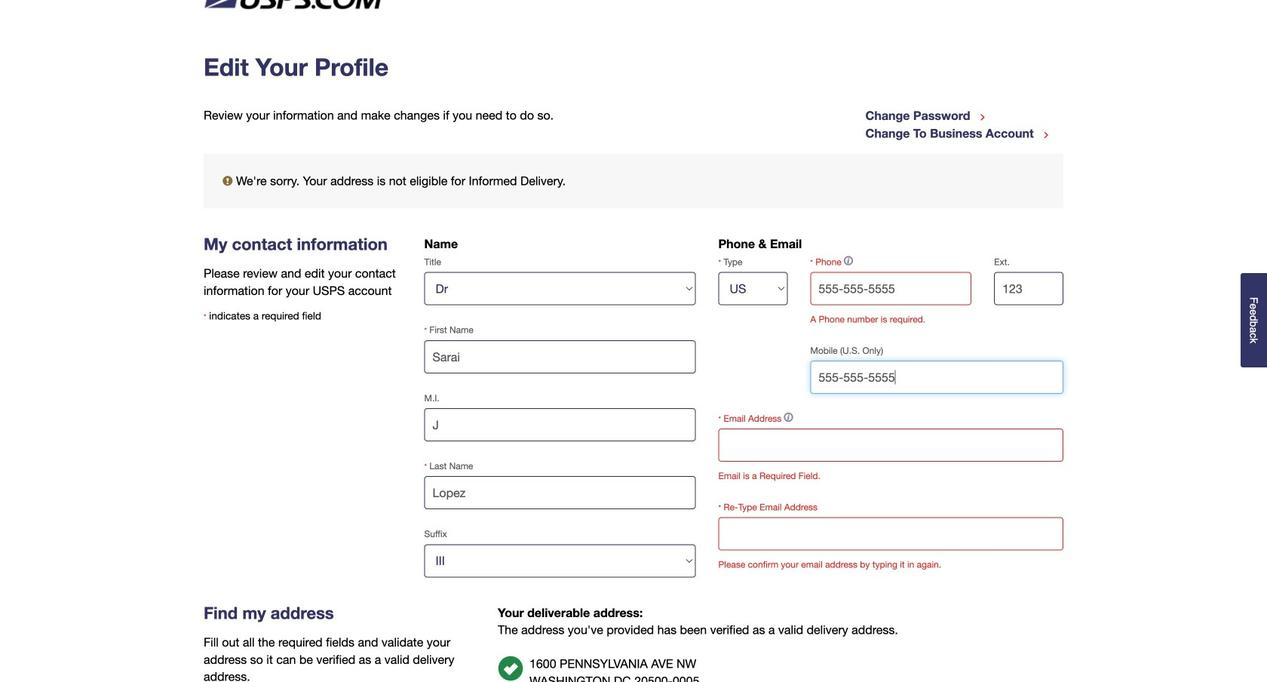 Task type: describe. For each thing, give the bounding box(es) containing it.
1 horizontal spatial tool tip image
[[845, 256, 854, 265]]

0 horizontal spatial tool tip image
[[785, 413, 794, 422]]



Task type: locate. For each thing, give the bounding box(es) containing it.
exclamation sign image
[[223, 176, 233, 186]]

1 vertical spatial tool tip image
[[785, 413, 794, 422]]

None email field
[[719, 429, 1064, 462], [719, 517, 1064, 551], [719, 429, 1064, 462], [719, 517, 1064, 551]]

0 vertical spatial tool tip image
[[845, 256, 854, 265]]

usps.com home. the profile of an eagle's head adjoining the words united states postal service are the two elements that are combined to form the corporate signature. image
[[204, 0, 411, 28]]

None text field
[[425, 408, 696, 442]]

None telephone field
[[811, 272, 972, 305], [995, 272, 1064, 305], [811, 361, 1064, 394], [811, 272, 972, 305], [995, 272, 1064, 305], [811, 361, 1064, 394]]

None text field
[[425, 340, 696, 374], [425, 476, 696, 510], [425, 340, 696, 374], [425, 476, 696, 510]]

change personal to business account image
[[1043, 132, 1050, 139]]

change password image
[[980, 114, 986, 121]]

tool tip image
[[845, 256, 854, 265], [785, 413, 794, 422]]



